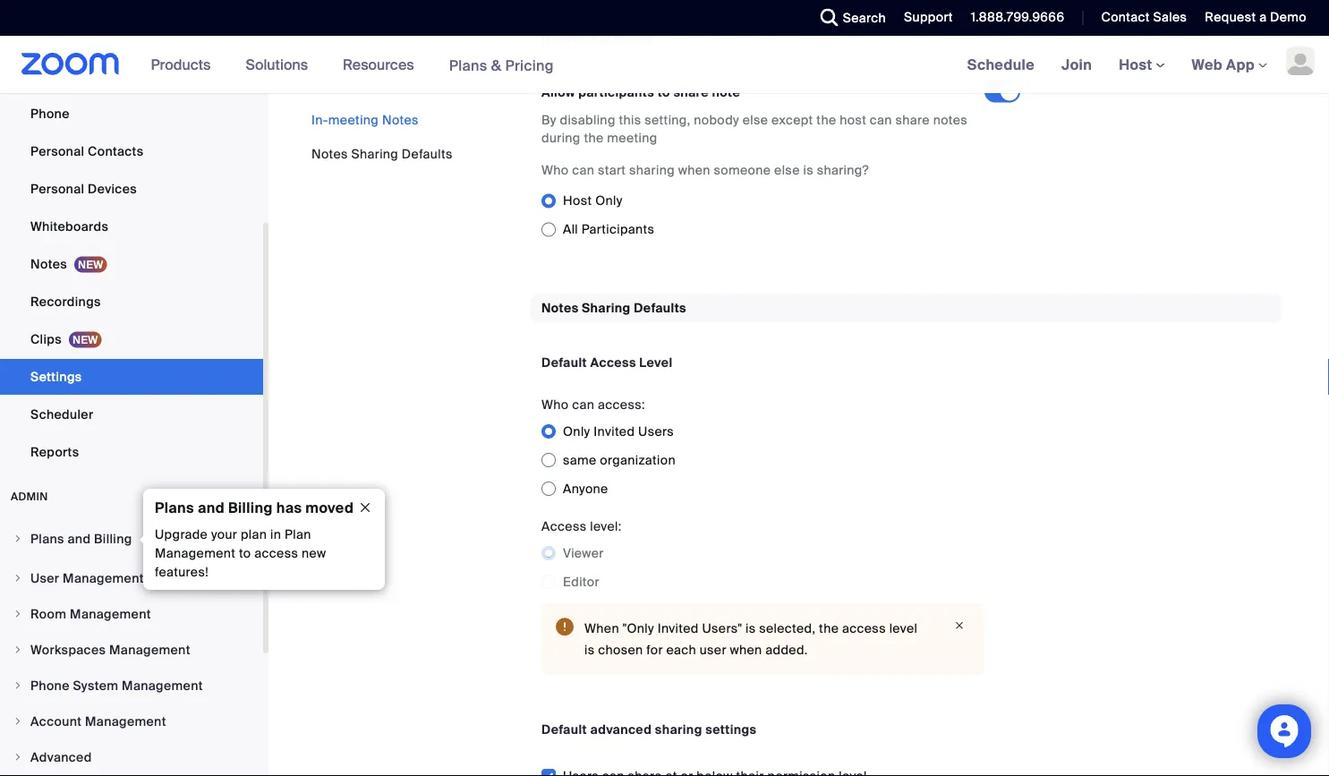 Task type: describe. For each thing, give the bounding box(es) containing it.
when inside in-meeting notes element
[[679, 162, 711, 179]]

reports
[[30, 444, 79, 460]]

all
[[563, 221, 579, 238]]

default advanced sharing settings
[[542, 721, 757, 738]]

who for who can start sharing when someone else is sharing?
[[542, 162, 569, 179]]

right image for phone
[[13, 681, 23, 691]]

sharing inside in-meeting notes element
[[630, 162, 675, 179]]

management inside upgrade your plan in plan management to access new features!
[[155, 545, 236, 562]]

reports link
[[0, 434, 263, 470]]

host only
[[563, 192, 623, 209]]

host for host only
[[563, 192, 592, 209]]

whiteboards link
[[0, 209, 263, 244]]

access level: option group
[[542, 539, 985, 596]]

right image for plans and billing
[[13, 534, 23, 544]]

1 horizontal spatial else
[[775, 162, 800, 179]]

access level:
[[542, 518, 622, 534]]

web app button
[[1192, 55, 1268, 74]]

nobody
[[694, 112, 740, 128]]

in
[[270, 527, 281, 543]]

1 vertical spatial sharing
[[655, 721, 703, 738]]

pricing
[[505, 56, 554, 75]]

features!
[[155, 564, 209, 581]]

new
[[302, 545, 326, 562]]

1 vertical spatial access
[[542, 518, 587, 534]]

billing for plans and billing
[[94, 531, 132, 547]]

who can access:
[[542, 396, 645, 413]]

join
[[1062, 55, 1093, 74]]

anyone
[[563, 480, 609, 497]]

notes inside 'notes' link
[[30, 256, 67, 272]]

for
[[647, 641, 663, 658]]

settings
[[30, 368, 82, 385]]

0 vertical spatial sharing
[[352, 146, 399, 162]]

personal menu menu
[[0, 0, 263, 472]]

user management menu item
[[0, 561, 263, 596]]

plans & pricing
[[449, 56, 554, 75]]

except
[[772, 112, 814, 128]]

chosen
[[598, 641, 643, 658]]

solutions
[[246, 55, 308, 74]]

1 vertical spatial in-
[[312, 111, 329, 128]]

1 vertical spatial is
[[746, 620, 756, 637]]

room
[[30, 606, 67, 622]]

user
[[700, 641, 727, 658]]

right image for user
[[13, 573, 23, 584]]

clips
[[30, 331, 62, 347]]

web
[[1192, 55, 1223, 74]]

0 vertical spatial the
[[817, 112, 837, 128]]

notes
[[934, 112, 968, 128]]

when inside when "only invited users" is selected, the access level is chosen for each user when added.
[[730, 641, 763, 658]]

1.888.799.9666
[[971, 9, 1065, 26]]

profile picture image
[[1287, 47, 1315, 75]]

products
[[151, 55, 211, 74]]

management for room management
[[70, 606, 151, 622]]

personal contacts link
[[0, 133, 263, 169]]

in- inside in-meeting notes element
[[542, 30, 559, 46]]

meetings navigation
[[954, 36, 1330, 94]]

invited inside when "only invited users" is selected, the access level is chosen for each user when added.
[[658, 620, 699, 637]]

1 vertical spatial the
[[584, 130, 604, 146]]

who can start sharing when someone else is sharing? option group
[[542, 187, 1035, 244]]

notes up notes sharing defaults link
[[382, 111, 419, 128]]

clips link
[[0, 321, 263, 357]]

1 horizontal spatial in-meeting notes
[[542, 30, 651, 46]]

notes down in-meeting notes link
[[312, 146, 348, 162]]

added.
[[766, 641, 808, 658]]

admin
[[11, 490, 48, 504]]

0 horizontal spatial in-meeting notes
[[312, 111, 419, 128]]

access:
[[598, 396, 645, 413]]

plans for plans and billing
[[30, 531, 64, 547]]

user
[[30, 570, 59, 587]]

billing for plans and billing has moved
[[228, 498, 273, 517]]

sharing?
[[817, 162, 869, 179]]

resources button
[[343, 36, 422, 93]]

personal for personal contacts
[[30, 143, 84, 159]]

room management menu item
[[0, 597, 263, 631]]

this
[[619, 112, 642, 128]]

account
[[30, 713, 82, 730]]

management inside menu item
[[122, 677, 203, 694]]

schedule link
[[954, 36, 1049, 93]]

all participants
[[563, 221, 655, 238]]

advanced
[[30, 749, 92, 766]]

user management
[[30, 570, 144, 587]]

only inside who can access: option group
[[563, 423, 591, 440]]

solutions button
[[246, 36, 316, 93]]

phone for phone
[[30, 105, 70, 122]]

close image inside when "only invited users" is selected, the access level is chosen for each user when added. alert
[[949, 618, 971, 634]]

right image for room management
[[13, 609, 23, 620]]

host button
[[1120, 55, 1166, 74]]

room management
[[30, 606, 151, 622]]

webinars link
[[0, 58, 263, 94]]

right image for workspaces management
[[13, 645, 23, 656]]

in-meeting notes element
[[531, 24, 1282, 265]]

management for user management
[[63, 570, 144, 587]]

workspaces
[[30, 642, 106, 658]]

allow
[[542, 84, 576, 101]]

side navigation navigation
[[0, 0, 269, 776]]

1 horizontal spatial access
[[591, 354, 636, 371]]

editor
[[563, 573, 600, 590]]

request a demo
[[1206, 9, 1307, 26]]

by disabling this setting, nobody else except the host can share notes during the meeting
[[542, 112, 968, 146]]

plans for plans & pricing
[[449, 56, 488, 75]]

notes inside notes sharing defaults element
[[542, 299, 579, 316]]

right image inside advanced menu item
[[13, 752, 23, 763]]

default for default advanced sharing settings
[[542, 721, 587, 738]]

default access level
[[542, 354, 673, 371]]

settings link
[[0, 359, 263, 395]]

allow participants to share note
[[542, 84, 741, 101]]

when "only invited users" is selected, the access level is chosen for each user when added. alert
[[542, 603, 985, 675]]

and for plans and billing
[[68, 531, 91, 547]]

who can start sharing when someone else is sharing?
[[542, 162, 869, 179]]

plans and billing has moved tooltip
[[139, 489, 385, 590]]



Task type: vqa. For each thing, say whether or not it's contained in the screenshot.
Workspaces Management
yes



Task type: locate. For each thing, give the bounding box(es) containing it.
is
[[804, 162, 814, 179], [746, 620, 756, 637], [585, 641, 595, 658]]

1 vertical spatial personal
[[30, 180, 84, 197]]

plans for plans and billing has moved
[[155, 498, 194, 517]]

schedule
[[968, 55, 1035, 74]]

1 vertical spatial right image
[[13, 609, 23, 620]]

0 vertical spatial and
[[198, 498, 225, 517]]

banner
[[0, 36, 1330, 94]]

1 vertical spatial plans
[[155, 498, 194, 517]]

1 vertical spatial in-meeting notes
[[312, 111, 419, 128]]

1 horizontal spatial share
[[896, 112, 930, 128]]

management up features! in the bottom of the page
[[155, 545, 236, 562]]

else inside by disabling this setting, nobody else except the host can share notes during the meeting
[[743, 112, 769, 128]]

0 vertical spatial can
[[870, 112, 893, 128]]

right image down admin on the bottom of page
[[13, 534, 23, 544]]

"only
[[623, 620, 655, 637]]

right image left user
[[13, 573, 23, 584]]

and up your
[[198, 498, 225, 517]]

plans & pricing link
[[449, 56, 554, 75], [449, 56, 554, 75]]

plans and billing
[[30, 531, 132, 547]]

banner containing products
[[0, 36, 1330, 94]]

who
[[542, 162, 569, 179], [542, 396, 569, 413]]

phone inside personal menu menu
[[30, 105, 70, 122]]

close image inside plans and billing has moved tooltip
[[351, 500, 380, 516]]

default
[[542, 354, 587, 371], [542, 721, 587, 738]]

request
[[1206, 9, 1257, 26]]

the down disabling at left top
[[584, 130, 604, 146]]

2 horizontal spatial plans
[[449, 56, 488, 75]]

personal contacts
[[30, 143, 144, 159]]

1 horizontal spatial in-
[[542, 30, 559, 46]]

personal inside personal contacts "link"
[[30, 143, 84, 159]]

recordings link
[[0, 284, 263, 320]]

right image inside user management menu item
[[13, 573, 23, 584]]

1 default from the top
[[542, 354, 587, 371]]

during
[[542, 130, 581, 146]]

management up workspaces management
[[70, 606, 151, 622]]

phone link
[[0, 96, 263, 132]]

1 horizontal spatial when
[[730, 641, 763, 658]]

advanced menu item
[[0, 741, 263, 775]]

notes sharing defaults element
[[531, 294, 1282, 776]]

notes sharing defaults up the default access level
[[542, 299, 687, 316]]

else left except
[[743, 112, 769, 128]]

contact
[[1102, 9, 1150, 26]]

1 horizontal spatial close image
[[949, 618, 971, 634]]

and inside menu item
[[68, 531, 91, 547]]

0 vertical spatial sharing
[[630, 162, 675, 179]]

to inside in-meeting notes element
[[658, 84, 671, 101]]

can inside notes sharing defaults element
[[572, 396, 595, 413]]

1 vertical spatial access
[[843, 620, 886, 637]]

1 right image from the top
[[13, 534, 23, 544]]

phone up "account" on the left of the page
[[30, 677, 70, 694]]

1 horizontal spatial invited
[[658, 620, 699, 637]]

phone system management menu item
[[0, 669, 263, 703]]

close image
[[351, 500, 380, 516], [949, 618, 971, 634]]

1 horizontal spatial to
[[658, 84, 671, 101]]

selected,
[[760, 620, 816, 637]]

2 vertical spatial meeting
[[607, 130, 658, 146]]

1 vertical spatial close image
[[949, 618, 971, 634]]

right image left workspaces
[[13, 645, 23, 656]]

can for who can start sharing when someone else is sharing?
[[572, 162, 595, 179]]

access inside upgrade your plan in plan management to access new features!
[[255, 545, 298, 562]]

share left notes
[[896, 112, 930, 128]]

0 horizontal spatial host
[[563, 192, 592, 209]]

to up setting, on the top
[[658, 84, 671, 101]]

close image right the "has"
[[351, 500, 380, 516]]

0 vertical spatial who
[[542, 162, 569, 179]]

who inside in-meeting notes element
[[542, 162, 569, 179]]

access left level
[[591, 354, 636, 371]]

1 horizontal spatial and
[[198, 498, 225, 517]]

1 vertical spatial notes sharing defaults
[[542, 299, 687, 316]]

personal for personal devices
[[30, 180, 84, 197]]

0 horizontal spatial and
[[68, 531, 91, 547]]

notes up recordings
[[30, 256, 67, 272]]

a
[[1260, 9, 1267, 26]]

1 horizontal spatial sharing
[[582, 299, 631, 316]]

can for who can access:
[[572, 396, 595, 413]]

each
[[667, 641, 697, 658]]

and up user management
[[68, 531, 91, 547]]

1 vertical spatial default
[[542, 721, 587, 738]]

right image inside account management menu item
[[13, 716, 23, 727]]

0 horizontal spatial share
[[674, 84, 709, 101]]

in- up pricing
[[542, 30, 559, 46]]

2 phone from the top
[[30, 677, 70, 694]]

management down phone system management menu item
[[85, 713, 166, 730]]

meeting down this
[[607, 130, 658, 146]]

when
[[585, 620, 620, 637]]

1 vertical spatial sharing
[[582, 299, 631, 316]]

join link
[[1049, 36, 1106, 93]]

personal devices link
[[0, 171, 263, 207]]

1 vertical spatial who
[[542, 396, 569, 413]]

right image
[[13, 534, 23, 544], [13, 609, 23, 620], [13, 645, 23, 656]]

only inside who can start sharing when someone else is sharing? option group
[[596, 192, 623, 209]]

right image inside workspaces management menu item
[[13, 645, 23, 656]]

plans inside tooltip
[[155, 498, 194, 517]]

when left someone
[[679, 162, 711, 179]]

access for new
[[255, 545, 298, 562]]

recordings
[[30, 293, 101, 310]]

right image left the system
[[13, 681, 23, 691]]

0 horizontal spatial access
[[255, 545, 298, 562]]

plan
[[285, 527, 311, 543]]

1 horizontal spatial defaults
[[634, 299, 687, 316]]

right image inside phone system management menu item
[[13, 681, 23, 691]]

1 horizontal spatial notes sharing defaults
[[542, 299, 687, 316]]

0 vertical spatial else
[[743, 112, 769, 128]]

1 horizontal spatial plans
[[155, 498, 194, 517]]

can inside by disabling this setting, nobody else except the host can share notes during the meeting
[[870, 112, 893, 128]]

by
[[542, 112, 557, 128]]

notes sharing defaults
[[312, 146, 453, 162], [542, 299, 687, 316]]

account management menu item
[[0, 705, 263, 739]]

invited down the access:
[[594, 423, 635, 440]]

who for who can access:
[[542, 396, 569, 413]]

same
[[563, 452, 597, 468]]

contact sales
[[1102, 9, 1188, 26]]

2 personal from the top
[[30, 180, 84, 197]]

sharing
[[352, 146, 399, 162], [582, 299, 631, 316]]

users"
[[702, 620, 743, 637]]

0 horizontal spatial invited
[[594, 423, 635, 440]]

0 vertical spatial access
[[255, 545, 298, 562]]

1 horizontal spatial host
[[1120, 55, 1157, 74]]

0 vertical spatial plans
[[449, 56, 488, 75]]

access inside when "only invited users" is selected, the access level is chosen for each user when added.
[[843, 620, 886, 637]]

note
[[712, 84, 741, 101]]

share
[[674, 84, 709, 101], [896, 112, 930, 128]]

right image left room
[[13, 609, 23, 620]]

sharing inside notes sharing defaults element
[[582, 299, 631, 316]]

can right host
[[870, 112, 893, 128]]

sharing down in-meeting notes link
[[352, 146, 399, 162]]

default for default access level
[[542, 354, 587, 371]]

billing up user management menu item
[[94, 531, 132, 547]]

0 horizontal spatial in-
[[312, 111, 329, 128]]

billing inside menu item
[[94, 531, 132, 547]]

1 phone from the top
[[30, 105, 70, 122]]

management down workspaces management menu item on the left of the page
[[122, 677, 203, 694]]

has
[[276, 498, 302, 517]]

when down users"
[[730, 641, 763, 658]]

2 vertical spatial can
[[572, 396, 595, 413]]

access
[[591, 354, 636, 371], [542, 518, 587, 534]]

phone down webinars
[[30, 105, 70, 122]]

&
[[491, 56, 502, 75]]

0 horizontal spatial sharing
[[352, 146, 399, 162]]

access down in
[[255, 545, 298, 562]]

who up the same at the left
[[542, 396, 569, 413]]

share left the note
[[674, 84, 709, 101]]

share inside by disabling this setting, nobody else except the host can share notes during the meeting
[[896, 112, 930, 128]]

0 vertical spatial in-
[[542, 30, 559, 46]]

0 vertical spatial when
[[679, 162, 711, 179]]

to down plan
[[239, 545, 251, 562]]

1 vertical spatial to
[[239, 545, 251, 562]]

1 horizontal spatial only
[[596, 192, 623, 209]]

host
[[840, 112, 867, 128]]

the right selected,
[[819, 620, 839, 637]]

1 vertical spatial invited
[[658, 620, 699, 637]]

management for workspaces management
[[109, 642, 190, 658]]

0 vertical spatial personal
[[30, 143, 84, 159]]

0 vertical spatial close image
[[351, 500, 380, 516]]

2 vertical spatial right image
[[13, 645, 23, 656]]

3 right image from the top
[[13, 645, 23, 656]]

level
[[890, 620, 918, 637]]

sharing
[[630, 162, 675, 179], [655, 721, 703, 738]]

devices
[[88, 180, 137, 197]]

participants
[[579, 84, 655, 101]]

defaults down in-meeting notes link
[[402, 146, 453, 162]]

level:
[[590, 518, 622, 534]]

whiteboards
[[30, 218, 108, 235]]

0 horizontal spatial close image
[[351, 500, 380, 516]]

demo
[[1271, 9, 1307, 26]]

phone for phone system management
[[30, 677, 70, 694]]

1 who from the top
[[542, 162, 569, 179]]

1 vertical spatial only
[[563, 423, 591, 440]]

who inside notes sharing defaults element
[[542, 396, 569, 413]]

in-meeting notes up the participants
[[542, 30, 651, 46]]

0 horizontal spatial notes sharing defaults
[[312, 146, 453, 162]]

0 vertical spatial host
[[1120, 55, 1157, 74]]

management up room management
[[63, 570, 144, 587]]

phone system management
[[30, 677, 203, 694]]

close image right level
[[949, 618, 971, 634]]

personal
[[30, 143, 84, 159], [30, 180, 84, 197]]

and inside tooltip
[[198, 498, 225, 517]]

meeting up notes sharing defaults link
[[329, 111, 379, 128]]

right image inside plans and billing menu item
[[13, 534, 23, 544]]

1 vertical spatial host
[[563, 192, 592, 209]]

2 right image from the top
[[13, 681, 23, 691]]

3 right image from the top
[[13, 716, 23, 727]]

same organization
[[563, 452, 676, 468]]

warning image
[[556, 618, 574, 636]]

who down during
[[542, 162, 569, 179]]

0 vertical spatial notes sharing defaults
[[312, 146, 453, 162]]

moved
[[306, 498, 354, 517]]

is inside in-meeting notes element
[[804, 162, 814, 179]]

host up all
[[563, 192, 592, 209]]

0 horizontal spatial access
[[542, 518, 587, 534]]

notes up the default access level
[[542, 299, 579, 316]]

host for host
[[1120, 55, 1157, 74]]

plans and billing menu item
[[0, 522, 263, 560]]

2 horizontal spatial is
[[804, 162, 814, 179]]

the inside when "only invited users" is selected, the access level is chosen for each user when added.
[[819, 620, 839, 637]]

workspaces management menu item
[[0, 633, 263, 667]]

settings
[[706, 721, 757, 738]]

can left the access:
[[572, 396, 595, 413]]

notes sharing defaults link
[[312, 146, 453, 162]]

else right someone
[[775, 162, 800, 179]]

notes inside in-meeting notes element
[[614, 30, 651, 46]]

4 right image from the top
[[13, 752, 23, 763]]

sharing up the default access level
[[582, 299, 631, 316]]

plans up user
[[30, 531, 64, 547]]

0 vertical spatial invited
[[594, 423, 635, 440]]

level
[[640, 354, 673, 371]]

viewer
[[563, 545, 604, 561]]

right image
[[13, 573, 23, 584], [13, 681, 23, 691], [13, 716, 23, 727], [13, 752, 23, 763]]

personal inside personal devices link
[[30, 180, 84, 197]]

2 default from the top
[[542, 721, 587, 738]]

default up who can access:
[[542, 354, 587, 371]]

0 vertical spatial billing
[[228, 498, 273, 517]]

billing inside tooltip
[[228, 498, 273, 517]]

workspaces management
[[30, 642, 190, 658]]

invited inside who can access: option group
[[594, 423, 635, 440]]

host
[[1120, 55, 1157, 74], [563, 192, 592, 209]]

scheduler
[[30, 406, 93, 423]]

0 vertical spatial is
[[804, 162, 814, 179]]

0 vertical spatial default
[[542, 354, 587, 371]]

2 who from the top
[[542, 396, 569, 413]]

is left sharing?
[[804, 162, 814, 179]]

2 vertical spatial is
[[585, 641, 595, 658]]

0 horizontal spatial only
[[563, 423, 591, 440]]

0 horizontal spatial billing
[[94, 531, 132, 547]]

0 vertical spatial to
[[658, 84, 671, 101]]

right image left the advanced
[[13, 752, 23, 763]]

host inside the meetings navigation
[[1120, 55, 1157, 74]]

management down room management menu item
[[109, 642, 190, 658]]

plans left "&"
[[449, 56, 488, 75]]

right image left "account" on the left of the page
[[13, 716, 23, 727]]

plans up "upgrade" on the bottom left of page
[[155, 498, 194, 517]]

0 vertical spatial right image
[[13, 534, 23, 544]]

host down contact sales
[[1120, 55, 1157, 74]]

personal up whiteboards at the top of page
[[30, 180, 84, 197]]

organization
[[600, 452, 676, 468]]

2 right image from the top
[[13, 609, 23, 620]]

1 vertical spatial defaults
[[634, 299, 687, 316]]

scheduler link
[[0, 397, 263, 433]]

right image inside room management menu item
[[13, 609, 23, 620]]

1 personal from the top
[[30, 143, 84, 159]]

0 vertical spatial access
[[591, 354, 636, 371]]

1 vertical spatial when
[[730, 641, 763, 658]]

meeting inside by disabling this setting, nobody else except the host can share notes during the meeting
[[607, 130, 658, 146]]

0 horizontal spatial when
[[679, 162, 711, 179]]

when "only invited users" is selected, the access level is chosen for each user when added.
[[585, 620, 918, 658]]

1 vertical spatial and
[[68, 531, 91, 547]]

system
[[73, 677, 119, 694]]

menu bar
[[312, 111, 453, 163]]

1 vertical spatial else
[[775, 162, 800, 179]]

is right users"
[[746, 620, 756, 637]]

right image for account
[[13, 716, 23, 727]]

in-meeting notes up notes sharing defaults link
[[312, 111, 419, 128]]

1 right image from the top
[[13, 573, 23, 584]]

upgrade
[[155, 527, 208, 543]]

0 vertical spatial in-meeting notes
[[542, 30, 651, 46]]

webinars
[[30, 68, 88, 84]]

to inside upgrade your plan in plan management to access new features!
[[239, 545, 251, 562]]

1 vertical spatial share
[[896, 112, 930, 128]]

notes sharing defaults down in-meeting notes link
[[312, 146, 453, 162]]

resources
[[343, 55, 414, 74]]

management inside menu item
[[70, 606, 151, 622]]

request a demo link
[[1192, 0, 1330, 36], [1206, 9, 1307, 26]]

plans inside menu item
[[30, 531, 64, 547]]

access
[[255, 545, 298, 562], [843, 620, 886, 637]]

personal devices
[[30, 180, 137, 197]]

meeting up allow
[[559, 30, 611, 46]]

sharing left settings
[[655, 721, 703, 738]]

1 horizontal spatial billing
[[228, 498, 273, 517]]

sharing right start
[[630, 162, 675, 179]]

2 vertical spatial plans
[[30, 531, 64, 547]]

0 vertical spatial only
[[596, 192, 623, 209]]

0 horizontal spatial plans
[[30, 531, 64, 547]]

0 vertical spatial share
[[674, 84, 709, 101]]

management for account management
[[85, 713, 166, 730]]

1 vertical spatial phone
[[30, 677, 70, 694]]

0 horizontal spatial else
[[743, 112, 769, 128]]

plans inside product information navigation
[[449, 56, 488, 75]]

1 horizontal spatial is
[[746, 620, 756, 637]]

0 vertical spatial defaults
[[402, 146, 453, 162]]

1.888.799.9666 button
[[958, 0, 1070, 36], [971, 9, 1065, 26]]

zoom logo image
[[21, 53, 120, 75]]

account management
[[30, 713, 166, 730]]

notes link
[[0, 246, 263, 282]]

only up the all participants
[[596, 192, 623, 209]]

and
[[198, 498, 225, 517], [68, 531, 91, 547]]

who can access: option group
[[542, 417, 985, 503]]

in- down product information navigation
[[312, 111, 329, 128]]

upgrade your plan in plan management to access new features!
[[155, 527, 326, 581]]

and for plans and billing has moved
[[198, 498, 225, 517]]

1 horizontal spatial access
[[843, 620, 886, 637]]

products button
[[151, 36, 219, 93]]

0 horizontal spatial defaults
[[402, 146, 453, 162]]

app
[[1227, 55, 1255, 74]]

host inside who can start sharing when someone else is sharing? option group
[[563, 192, 592, 209]]

someone
[[714, 162, 771, 179]]

menu bar containing in-meeting notes
[[312, 111, 453, 163]]

personal up personal devices
[[30, 143, 84, 159]]

0 horizontal spatial to
[[239, 545, 251, 562]]

can left start
[[572, 162, 595, 179]]

invited up 'each'
[[658, 620, 699, 637]]

access left level
[[843, 620, 886, 637]]

disabling
[[560, 112, 616, 128]]

billing up plan
[[228, 498, 273, 517]]

product information navigation
[[138, 36, 568, 94]]

notes up allow participants to share note
[[614, 30, 651, 46]]

search
[[843, 9, 887, 26]]

0 horizontal spatial is
[[585, 641, 595, 658]]

defaults up level
[[634, 299, 687, 316]]

default left 'advanced' on the bottom left
[[542, 721, 587, 738]]

1 vertical spatial meeting
[[329, 111, 379, 128]]

sales
[[1154, 9, 1188, 26]]

access for level
[[843, 620, 886, 637]]

to
[[658, 84, 671, 101], [239, 545, 251, 562]]

access up viewer
[[542, 518, 587, 534]]

only up the same at the left
[[563, 423, 591, 440]]

your
[[211, 527, 237, 543]]

is down when
[[585, 641, 595, 658]]

1 vertical spatial billing
[[94, 531, 132, 547]]

phone inside menu item
[[30, 677, 70, 694]]

the left host
[[817, 112, 837, 128]]

1 vertical spatial can
[[572, 162, 595, 179]]

can
[[870, 112, 893, 128], [572, 162, 595, 179], [572, 396, 595, 413]]

plans and billing has moved
[[155, 498, 354, 517]]

admin menu menu
[[0, 522, 263, 776]]

0 vertical spatial meeting
[[559, 30, 611, 46]]



